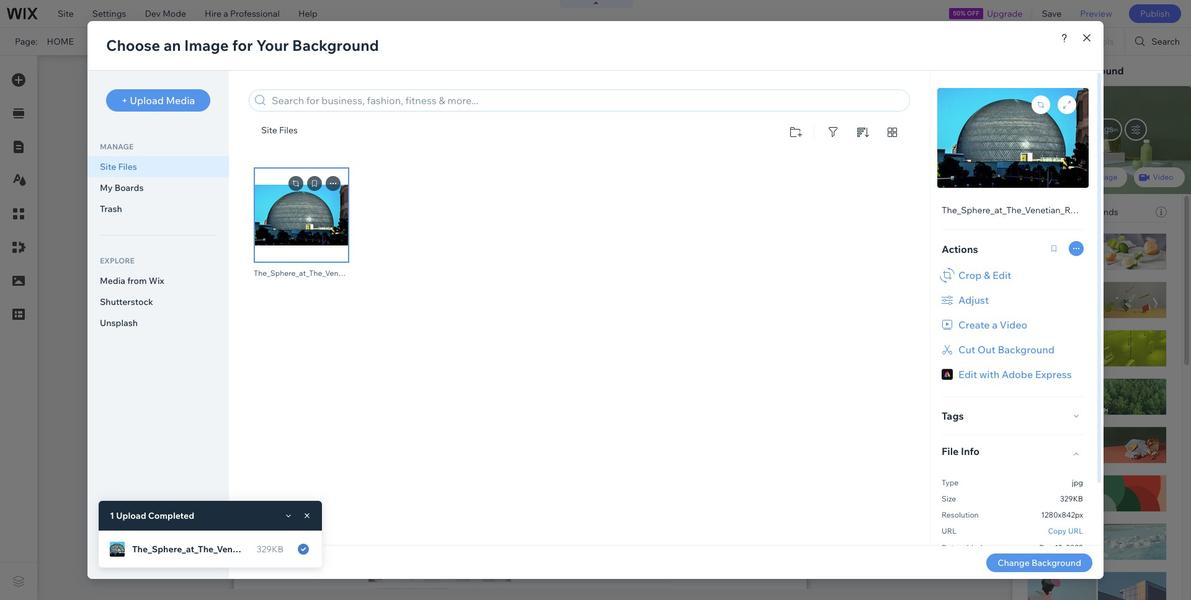 Task type: locate. For each thing, give the bounding box(es) containing it.
background down content
[[1061, 127, 1110, 138]]

1 vertical spatial change
[[1118, 236, 1145, 246]]

2 vertical spatial background
[[1050, 204, 1099, 215]]

preview
[[1081, 8, 1113, 19]]

tools
[[1093, 36, 1114, 47]]

strip background down color
[[1028, 204, 1099, 215]]

0 vertical spatial change
[[1118, 160, 1145, 169]]

strip down color
[[1028, 204, 1048, 215]]

upgrade
[[987, 8, 1023, 19]]

0 vertical spatial strip background
[[1041, 65, 1125, 77]]

content
[[1050, 97, 1084, 108]]

0 vertical spatial change button
[[1110, 158, 1153, 173]]

1 change from the top
[[1118, 160, 1145, 169]]

background down tools button
[[1067, 65, 1125, 77]]

section
[[1028, 127, 1059, 138]]

image
[[1096, 173, 1118, 182]]

strip
[[1041, 65, 1064, 77], [1028, 204, 1048, 215]]

section: welcome
[[740, 74, 803, 83]]

your
[[369, 36, 387, 47]]

change down backgrounds
[[1118, 236, 1145, 246]]

publish
[[1141, 8, 1171, 19]]

mode
[[163, 8, 186, 19]]

settings
[[92, 8, 126, 19], [1082, 124, 1114, 134]]

domain
[[389, 36, 421, 47]]

background for section background's change button
[[1061, 127, 1110, 138]]

video
[[1154, 173, 1174, 182]]

professional
[[230, 8, 280, 19]]

selected backgrounds
[[1028, 207, 1119, 218]]

2 change button from the top
[[1110, 234, 1153, 249]]

change button down backgrounds
[[1110, 234, 1153, 249]]

settings left dev
[[92, 8, 126, 19]]

help
[[298, 8, 318, 19]]

strip background down tools button
[[1041, 65, 1125, 77]]

background
[[1067, 65, 1125, 77], [1061, 127, 1110, 138], [1050, 204, 1099, 215]]

hire a professional
[[205, 8, 280, 19]]

settings down content
[[1082, 124, 1114, 134]]

quick edit
[[1028, 65, 1077, 77]]

1 vertical spatial strip background
[[1028, 204, 1099, 215]]

dev
[[145, 8, 161, 19]]

https://www.wix.com/mysite
[[214, 36, 327, 47]]

1 vertical spatial background
[[1061, 127, 1110, 138]]

50% off
[[953, 9, 980, 17]]

1 horizontal spatial settings
[[1082, 124, 1114, 134]]

change button
[[1110, 158, 1153, 173], [1110, 234, 1153, 249]]

change up "image"
[[1118, 160, 1145, 169]]

selected
[[1028, 207, 1064, 218]]

1 change button from the top
[[1110, 158, 1153, 173]]

hire
[[205, 8, 222, 19]]

0 horizontal spatial settings
[[92, 8, 126, 19]]

publish button
[[1130, 4, 1182, 23]]

background down color
[[1050, 204, 1099, 215]]

2 change from the top
[[1118, 236, 1145, 246]]

1 vertical spatial change button
[[1110, 234, 1153, 249]]

1 vertical spatial strip
[[1028, 204, 1048, 215]]

backgrounds
[[1066, 207, 1119, 218]]

change
[[1118, 160, 1145, 169], [1118, 236, 1145, 246]]

strip background
[[1041, 65, 1125, 77], [1028, 204, 1099, 215]]

quick
[[1028, 65, 1056, 77]]

strip up content
[[1041, 65, 1064, 77]]

off
[[968, 9, 980, 17]]

dev mode
[[145, 8, 186, 19]]

change button left video
[[1110, 158, 1153, 173]]



Task type: vqa. For each thing, say whether or not it's contained in the screenshot.
the top THE UPLOAD
no



Task type: describe. For each thing, give the bounding box(es) containing it.
section background
[[1028, 127, 1110, 138]]

change for strip background
[[1118, 236, 1145, 246]]

change button for strip background
[[1110, 234, 1153, 249]]

edit
[[1058, 65, 1077, 77]]

design for life
[[1036, 304, 1120, 317]]

save button
[[1033, 0, 1071, 27]]

change for section background
[[1118, 160, 1145, 169]]

tools button
[[1067, 28, 1126, 55]]

0 vertical spatial background
[[1067, 65, 1125, 77]]

connect
[[332, 36, 367, 47]]

a
[[224, 8, 228, 19]]

preview button
[[1071, 0, 1122, 27]]

change button for section background
[[1110, 158, 1153, 173]]

site
[[58, 8, 74, 19]]

search button
[[1126, 28, 1192, 55]]

design for
[[1036, 304, 1097, 317]]

search
[[1152, 36, 1181, 47]]

save
[[1042, 8, 1062, 19]]

0 vertical spatial strip
[[1041, 65, 1064, 77]]

0 vertical spatial settings
[[92, 8, 126, 19]]

welcome
[[771, 74, 803, 83]]

background for change button associated with strip background
[[1050, 204, 1099, 215]]

layout
[[1142, 97, 1170, 108]]

life
[[1099, 304, 1120, 317]]

1 vertical spatial settings
[[1082, 124, 1114, 134]]

color
[[1039, 173, 1058, 182]]

50%
[[953, 9, 966, 17]]

home
[[47, 36, 74, 47]]

section:
[[740, 74, 769, 83]]

https://www.wix.com/mysite connect your domain
[[214, 36, 421, 47]]



